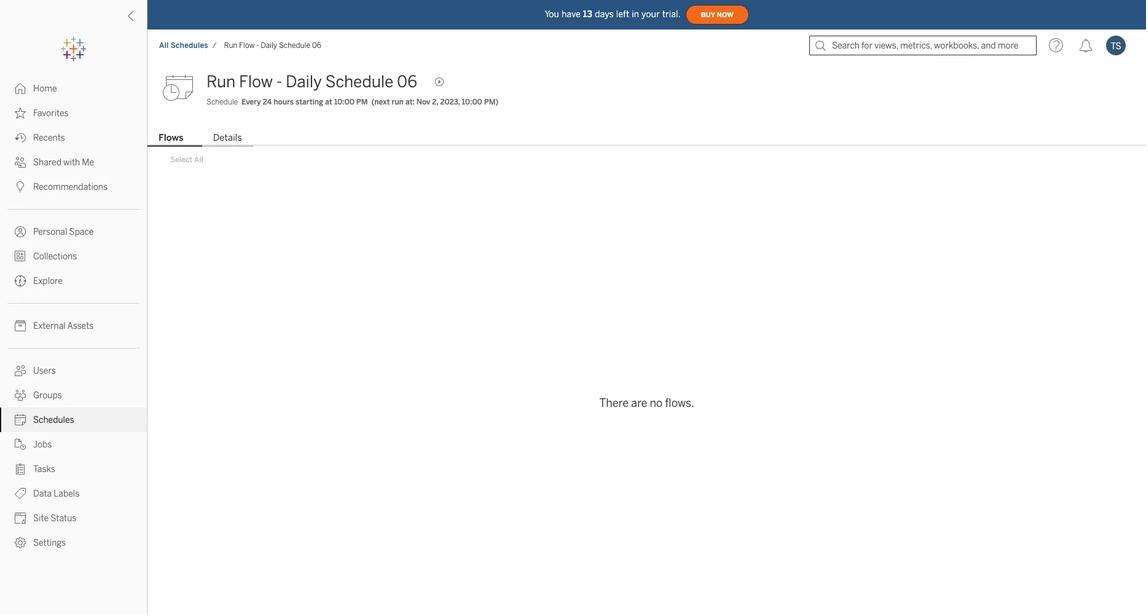 Task type: describe. For each thing, give the bounding box(es) containing it.
have
[[562, 9, 581, 19]]

at:
[[405, 98, 415, 106]]

daily inside main content
[[286, 72, 322, 92]]

starting
[[296, 98, 323, 106]]

with
[[63, 157, 80, 168]]

1 flow from the top
[[239, 41, 255, 50]]

your
[[642, 9, 660, 19]]

0 vertical spatial 06
[[312, 41, 321, 50]]

external
[[33, 321, 66, 331]]

assets
[[67, 321, 94, 331]]

site status
[[33, 513, 76, 524]]

select all button
[[162, 152, 211, 167]]

personal
[[33, 227, 67, 237]]

external assets
[[33, 321, 94, 331]]

site
[[33, 513, 49, 524]]

schedules inside main navigation. press the up and down arrow keys to access links. element
[[33, 415, 74, 425]]

tasks link
[[0, 457, 147, 481]]

recommendations link
[[0, 175, 147, 199]]

collections link
[[0, 244, 147, 269]]

run inside main content
[[207, 72, 236, 92]]

personal space
[[33, 227, 94, 237]]

groups
[[33, 390, 62, 401]]

users
[[33, 366, 56, 376]]

2 horizontal spatial schedule
[[325, 72, 394, 92]]

0 vertical spatial all
[[159, 41, 169, 50]]

details
[[213, 132, 242, 143]]

you
[[545, 9, 559, 19]]

favorites link
[[0, 101, 147, 125]]

select all
[[170, 155, 203, 164]]

- inside main content
[[277, 72, 282, 92]]

buy
[[701, 11, 715, 19]]

recents
[[33, 133, 65, 143]]

external assets link
[[0, 313, 147, 338]]

explore
[[33, 276, 63, 286]]

run flow - daily schedule 06 inside main content
[[207, 72, 417, 92]]

data labels link
[[0, 481, 147, 506]]

1 horizontal spatial schedules
[[171, 41, 208, 50]]

tasks
[[33, 464, 55, 475]]

recents link
[[0, 125, 147, 150]]

site status link
[[0, 506, 147, 530]]

main navigation. press the up and down arrow keys to access links. element
[[0, 76, 147, 555]]

explore link
[[0, 269, 147, 293]]

flows.
[[665, 396, 694, 410]]

data labels
[[33, 489, 79, 499]]

1 10:00 from the left
[[334, 98, 355, 106]]

at
[[325, 98, 332, 106]]

2,
[[432, 98, 438, 106]]

days
[[595, 9, 614, 19]]

favorites
[[33, 108, 69, 119]]

pm)
[[484, 98, 499, 106]]

home
[[33, 84, 57, 94]]

2023,
[[440, 98, 460, 106]]

all schedules /
[[159, 41, 217, 50]]

data
[[33, 489, 52, 499]]

shared with me
[[33, 157, 94, 168]]

schedule image
[[162, 69, 199, 106]]

are
[[631, 396, 647, 410]]

home link
[[0, 76, 147, 101]]



Task type: locate. For each thing, give the bounding box(es) containing it.
0 vertical spatial run
[[224, 41, 237, 50]]

collections
[[33, 251, 77, 262]]

0 vertical spatial flow
[[239, 41, 255, 50]]

run
[[224, 41, 237, 50], [207, 72, 236, 92]]

navigation panel element
[[0, 37, 147, 555]]

pm
[[356, 98, 368, 106]]

- up the hours
[[277, 72, 282, 92]]

Search for views, metrics, workbooks, and more text field
[[810, 36, 1037, 55]]

all right the select at the top
[[194, 155, 203, 164]]

schedules down the groups
[[33, 415, 74, 425]]

daily up starting
[[286, 72, 322, 92]]

(next
[[372, 98, 390, 106]]

daily right / on the left of the page
[[261, 41, 277, 50]]

/
[[213, 41, 217, 50]]

10:00 right "at"
[[334, 98, 355, 106]]

schedule
[[279, 41, 310, 50], [325, 72, 394, 92], [207, 98, 238, 106]]

schedule up the hours
[[279, 41, 310, 50]]

nov
[[417, 98, 430, 106]]

sub-spaces tab list
[[148, 131, 1146, 147]]

there are no flows.
[[599, 396, 694, 410]]

0 vertical spatial schedule
[[279, 41, 310, 50]]

schedule every 24 hours starting at 10:00 pm (next run at: nov 2, 2023, 10:00 pm)
[[207, 98, 499, 106]]

schedule up pm
[[325, 72, 394, 92]]

0 vertical spatial -
[[256, 41, 259, 50]]

flow up every
[[239, 72, 273, 92]]

1 vertical spatial daily
[[286, 72, 322, 92]]

space
[[69, 227, 94, 237]]

schedule left every
[[207, 98, 238, 106]]

0 vertical spatial run flow - daily schedule 06
[[224, 41, 321, 50]]

0 horizontal spatial 10:00
[[334, 98, 355, 106]]

no
[[650, 396, 663, 410]]

0 horizontal spatial 06
[[312, 41, 321, 50]]

1 vertical spatial schedule
[[325, 72, 394, 92]]

flow
[[239, 41, 255, 50], [239, 72, 273, 92]]

settings
[[33, 538, 66, 548]]

0 horizontal spatial all
[[159, 41, 169, 50]]

1 vertical spatial flow
[[239, 72, 273, 92]]

there
[[599, 396, 629, 410]]

hours
[[274, 98, 294, 106]]

schedules
[[171, 41, 208, 50], [33, 415, 74, 425]]

buy now button
[[686, 5, 749, 25]]

run flow - daily schedule 06
[[224, 41, 321, 50], [207, 72, 417, 92]]

now
[[717, 11, 734, 19]]

groups link
[[0, 383, 147, 408]]

status
[[51, 513, 76, 524]]

all up schedule image
[[159, 41, 169, 50]]

1 vertical spatial all
[[194, 155, 203, 164]]

0 vertical spatial schedules
[[171, 41, 208, 50]]

trial.
[[662, 9, 681, 19]]

jobs
[[33, 439, 52, 450]]

all inside button
[[194, 155, 203, 164]]

06 up at:
[[397, 72, 417, 92]]

1 vertical spatial run flow - daily schedule 06
[[207, 72, 417, 92]]

10:00 left the 'pm)' on the left top
[[462, 98, 482, 106]]

in
[[632, 9, 639, 19]]

06
[[312, 41, 321, 50], [397, 72, 417, 92]]

you have 13 days left in your trial.
[[545, 9, 681, 19]]

1 vertical spatial -
[[277, 72, 282, 92]]

0 horizontal spatial daily
[[261, 41, 277, 50]]

labels
[[54, 489, 79, 499]]

1 horizontal spatial schedule
[[279, 41, 310, 50]]

every
[[242, 98, 261, 106]]

run flow - daily schedule 06 up 24
[[224, 41, 321, 50]]

flow right / on the left of the page
[[239, 41, 255, 50]]

shared with me link
[[0, 150, 147, 175]]

0 horizontal spatial schedules
[[33, 415, 74, 425]]

-
[[256, 41, 259, 50], [277, 72, 282, 92]]

left
[[616, 9, 630, 19]]

all schedules link
[[159, 41, 209, 50]]

jobs link
[[0, 432, 147, 457]]

13
[[583, 9, 593, 19]]

1 vertical spatial run
[[207, 72, 236, 92]]

0 horizontal spatial -
[[256, 41, 259, 50]]

flow inside run flow - daily schedule 06 main content
[[239, 72, 273, 92]]

select
[[170, 155, 192, 164]]

flows
[[159, 132, 184, 143]]

1 vertical spatial 06
[[397, 72, 417, 92]]

06 up starting
[[312, 41, 321, 50]]

1 horizontal spatial -
[[277, 72, 282, 92]]

10:00
[[334, 98, 355, 106], [462, 98, 482, 106]]

run flow - daily schedule 06 up starting
[[207, 72, 417, 92]]

1 horizontal spatial daily
[[286, 72, 322, 92]]

personal space link
[[0, 219, 147, 244]]

1 horizontal spatial 06
[[397, 72, 417, 92]]

1 vertical spatial schedules
[[33, 415, 74, 425]]

2 10:00 from the left
[[462, 98, 482, 106]]

settings link
[[0, 530, 147, 555]]

users link
[[0, 358, 147, 383]]

0 vertical spatial daily
[[261, 41, 277, 50]]

run flow - daily schedule 06 element
[[220, 41, 325, 50]]

run right / on the left of the page
[[224, 41, 237, 50]]

all
[[159, 41, 169, 50], [194, 155, 203, 164]]

06 inside main content
[[397, 72, 417, 92]]

schedules left / on the left of the page
[[171, 41, 208, 50]]

run
[[392, 98, 404, 106]]

me
[[82, 157, 94, 168]]

recommendations
[[33, 182, 108, 192]]

2 flow from the top
[[239, 72, 273, 92]]

24
[[263, 98, 272, 106]]

run flow - daily schedule 06 main content
[[148, 61, 1146, 614]]

buy now
[[701, 11, 734, 19]]

schedules link
[[0, 408, 147, 432]]

1 horizontal spatial 10:00
[[462, 98, 482, 106]]

- right / on the left of the page
[[256, 41, 259, 50]]

shared
[[33, 157, 61, 168]]

1 horizontal spatial all
[[194, 155, 203, 164]]

daily
[[261, 41, 277, 50], [286, 72, 322, 92]]

run down / on the left of the page
[[207, 72, 236, 92]]

0 horizontal spatial schedule
[[207, 98, 238, 106]]

2 vertical spatial schedule
[[207, 98, 238, 106]]



Task type: vqa. For each thing, say whether or not it's contained in the screenshot.
-
yes



